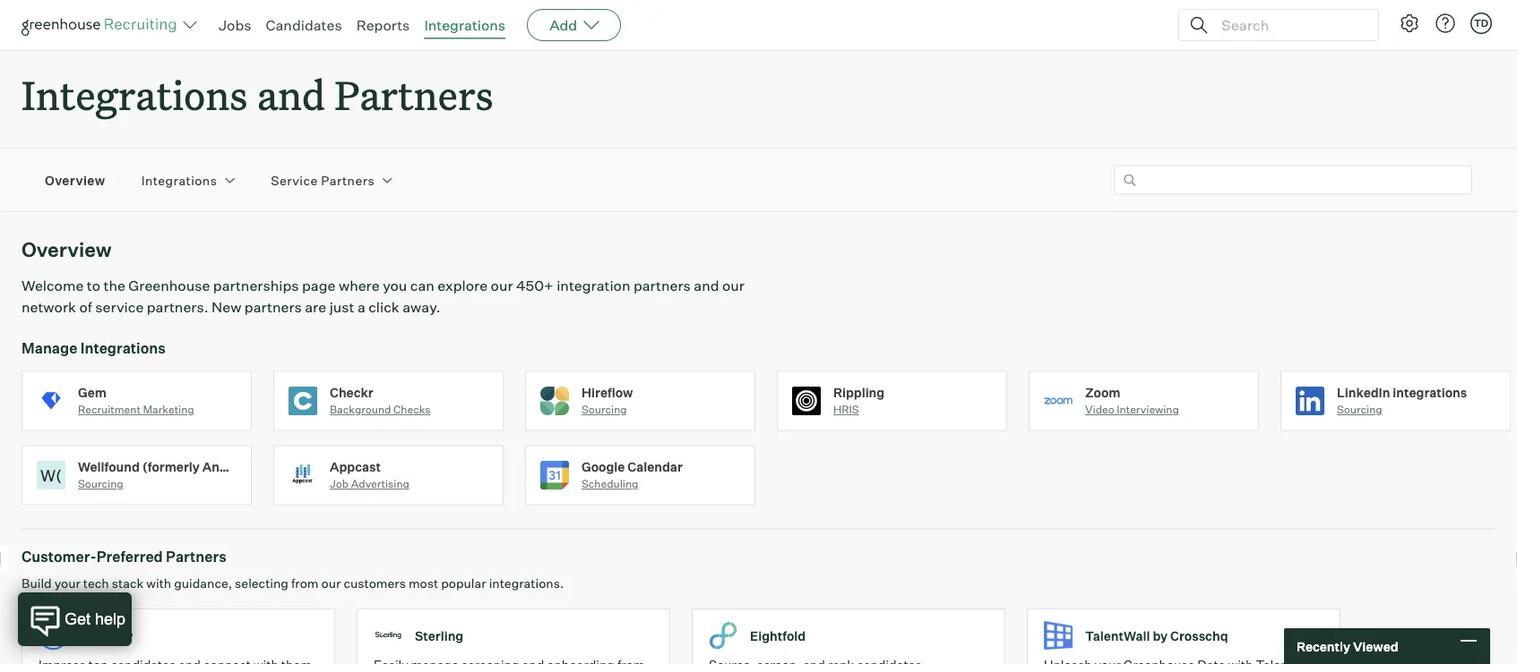 Task type: vqa. For each thing, say whether or not it's contained in the screenshot.
"GREENHOUSE RECRUITING" image
yes



Task type: describe. For each thing, give the bounding box(es) containing it.
scheduling
[[582, 478, 638, 491]]

explore
[[438, 277, 488, 295]]

just
[[329, 299, 354, 317]]

integrations for the leftmost integrations link
[[141, 172, 217, 188]]

recruitment
[[78, 403, 141, 417]]

welcome
[[22, 277, 84, 295]]

partnerships
[[213, 277, 299, 295]]

viewed
[[1353, 639, 1398, 655]]

marketing
[[143, 403, 194, 417]]

with
[[146, 576, 171, 592]]

Search text field
[[1217, 12, 1362, 38]]

guidance,
[[174, 576, 232, 592]]

jobs link
[[219, 16, 251, 34]]

of
[[79, 299, 92, 317]]

service
[[271, 172, 318, 188]]

candidates
[[266, 16, 342, 34]]

sourcing inside wellfound (formerly angellist talent) sourcing
[[78, 478, 123, 491]]

hireflow
[[582, 385, 633, 401]]

td
[[1474, 17, 1489, 29]]

1 vertical spatial overview
[[22, 238, 112, 262]]

and inside welcome to the greenhouse partnerships page where you can explore our 450+ integration partners and our network of service partners. new partners are just a click away.
[[694, 277, 719, 295]]

eightfold link
[[692, 610, 1027, 665]]

most
[[409, 576, 438, 592]]

candidates link
[[266, 16, 342, 34]]

overview link
[[45, 172, 105, 189]]

sourcing inside linkedin integrations sourcing
[[1337, 403, 1382, 417]]

partners inside "service partners" link
[[321, 172, 375, 188]]

configure image
[[1399, 13, 1420, 34]]

where
[[339, 277, 380, 295]]

interviewing
[[1117, 403, 1179, 417]]

sterling link
[[357, 610, 692, 665]]

checks
[[393, 403, 431, 417]]

rippling hris
[[833, 385, 885, 417]]

background
[[330, 403, 391, 417]]

checkr background checks
[[330, 385, 431, 417]]

wellfound
[[78, 459, 140, 475]]

partners for integrations and partners
[[335, 68, 493, 121]]

service partners link
[[271, 172, 375, 189]]

integrations and partners
[[22, 68, 493, 121]]

(formerly
[[142, 459, 200, 475]]

integrations.
[[489, 576, 564, 592]]

google calendar scheduling
[[582, 459, 683, 491]]

zoom video interviewing
[[1085, 385, 1179, 417]]

can
[[410, 277, 434, 295]]

from
[[291, 576, 319, 592]]

advertising
[[351, 478, 409, 491]]

click
[[369, 299, 399, 317]]

integrations for right integrations link
[[424, 16, 506, 34]]

to
[[87, 277, 100, 295]]

0 horizontal spatial our
[[321, 576, 341, 592]]

stack
[[112, 576, 144, 592]]

talentwall
[[1085, 629, 1150, 644]]

greenhouse
[[128, 277, 210, 295]]

linkedin integrations sourcing
[[1337, 385, 1467, 417]]

2 horizontal spatial our
[[722, 277, 745, 295]]

customer-preferred partners
[[22, 549, 226, 567]]

zoom
[[1085, 385, 1121, 401]]

eightfold
[[750, 629, 806, 644]]

gem recruitment marketing
[[78, 385, 194, 417]]

sterling
[[415, 629, 464, 644]]

calendly link
[[22, 610, 357, 665]]

service
[[95, 299, 144, 317]]

integrations for integrations and partners
[[22, 68, 248, 121]]

talent)
[[264, 459, 308, 475]]

recently viewed
[[1297, 639, 1398, 655]]

td button
[[1471, 13, 1492, 34]]

sourcing inside hireflow sourcing
[[582, 403, 627, 417]]

service partners
[[271, 172, 375, 188]]



Task type: locate. For each thing, give the bounding box(es) containing it.
integrations
[[1393, 385, 1467, 401]]

a
[[357, 299, 365, 317]]

manage integrations
[[22, 339, 166, 357]]

2 horizontal spatial sourcing
[[1337, 403, 1382, 417]]

our
[[491, 277, 513, 295], [722, 277, 745, 295], [321, 576, 341, 592]]

popular
[[441, 576, 486, 592]]

recently
[[1297, 639, 1350, 655]]

your
[[54, 576, 80, 592]]

tech
[[83, 576, 109, 592]]

partners
[[335, 68, 493, 121], [321, 172, 375, 188], [166, 549, 226, 567]]

calendar
[[628, 459, 683, 475]]

1 horizontal spatial our
[[491, 277, 513, 295]]

sourcing
[[582, 403, 627, 417], [1337, 403, 1382, 417], [78, 478, 123, 491]]

video
[[1085, 403, 1114, 417]]

customers
[[344, 576, 406, 592]]

partners.
[[147, 299, 208, 317]]

selecting
[[235, 576, 288, 592]]

0 horizontal spatial sourcing
[[78, 478, 123, 491]]

partners down the reports
[[335, 68, 493, 121]]

jobs
[[219, 16, 251, 34]]

appcast job advertising
[[330, 459, 409, 491]]

integrations link
[[424, 16, 506, 34], [141, 172, 217, 189]]

add
[[549, 16, 577, 34]]

welcome to the greenhouse partnerships page where you can explore our 450+ integration partners and our network of service partners. new partners are just a click away.
[[22, 277, 745, 317]]

hireflow sourcing
[[582, 385, 633, 417]]

talentwall by crosschq link
[[1027, 610, 1362, 665]]

preferred
[[97, 549, 163, 567]]

1 vertical spatial and
[[694, 277, 719, 295]]

2 vertical spatial partners
[[166, 549, 226, 567]]

1 horizontal spatial and
[[694, 277, 719, 295]]

build
[[22, 576, 52, 592]]

sourcing down 'hireflow'
[[582, 403, 627, 417]]

partners for customer-preferred partners
[[166, 549, 226, 567]]

reports link
[[356, 16, 410, 34]]

add button
[[527, 9, 621, 41]]

manage
[[22, 339, 77, 357]]

network
[[22, 299, 76, 317]]

1 vertical spatial integrations link
[[141, 172, 217, 189]]

0 vertical spatial and
[[257, 68, 325, 121]]

you
[[383, 277, 407, 295]]

overview
[[45, 172, 105, 188], [22, 238, 112, 262]]

0 vertical spatial partners
[[633, 277, 691, 295]]

gem
[[78, 385, 107, 401]]

partners up guidance,
[[166, 549, 226, 567]]

wellfound (formerly angellist talent) sourcing
[[78, 459, 308, 491]]

1 vertical spatial partners
[[245, 299, 302, 317]]

rippling
[[833, 385, 885, 401]]

new
[[212, 299, 241, 317]]

appcast
[[330, 459, 381, 475]]

job
[[330, 478, 349, 491]]

w(
[[40, 466, 62, 486]]

linkedin
[[1337, 385, 1390, 401]]

customer-
[[22, 549, 97, 567]]

0 horizontal spatial integrations link
[[141, 172, 217, 189]]

greenhouse recruiting image
[[22, 14, 183, 36]]

0 horizontal spatial partners
[[245, 299, 302, 317]]

partners
[[633, 277, 691, 295], [245, 299, 302, 317]]

the
[[104, 277, 125, 295]]

away.
[[403, 299, 441, 317]]

partners down partnerships
[[245, 299, 302, 317]]

talentwall by crosschq
[[1085, 629, 1228, 644]]

1 horizontal spatial integrations link
[[424, 16, 506, 34]]

page
[[302, 277, 336, 295]]

0 vertical spatial overview
[[45, 172, 105, 188]]

sourcing down linkedin
[[1337, 403, 1382, 417]]

angellist
[[202, 459, 261, 475]]

partners right the service in the top of the page
[[321, 172, 375, 188]]

1 horizontal spatial partners
[[633, 277, 691, 295]]

google
[[582, 459, 625, 475]]

0 vertical spatial partners
[[335, 68, 493, 121]]

crosschq
[[1170, 629, 1228, 644]]

450+
[[516, 277, 554, 295]]

hris
[[833, 403, 859, 417]]

reports
[[356, 16, 410, 34]]

td button
[[1467, 9, 1496, 38]]

partners right integration
[[633, 277, 691, 295]]

None text field
[[1114, 166, 1472, 195]]

are
[[305, 299, 326, 317]]

0 horizontal spatial and
[[257, 68, 325, 121]]

1 horizontal spatial sourcing
[[582, 403, 627, 417]]

calendly
[[80, 629, 133, 644]]

build your tech stack with guidance, selecting from our customers most popular integrations.
[[22, 576, 564, 592]]

0 vertical spatial integrations link
[[424, 16, 506, 34]]

integration
[[557, 277, 630, 295]]

integrations
[[424, 16, 506, 34], [22, 68, 248, 121], [141, 172, 217, 188], [80, 339, 166, 357]]

checkr
[[330, 385, 373, 401]]

1 vertical spatial partners
[[321, 172, 375, 188]]

sourcing down wellfound
[[78, 478, 123, 491]]



